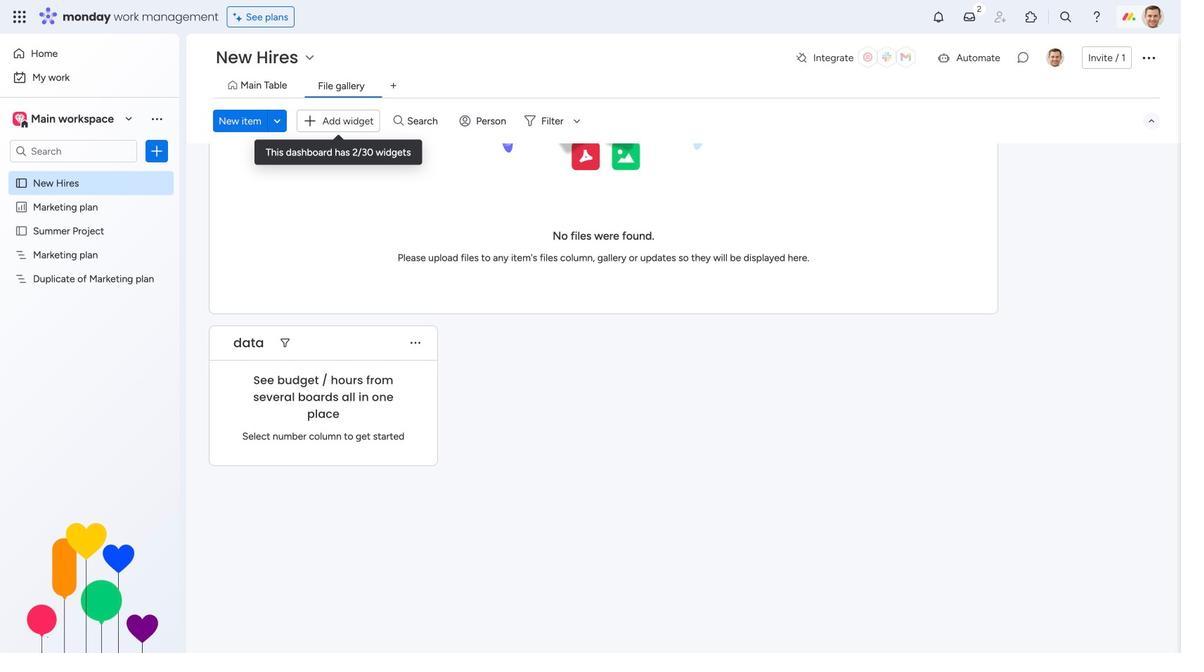 Task type: locate. For each thing, give the bounding box(es) containing it.
Search field
[[404, 111, 446, 131]]

list box
[[0, 168, 179, 481]]

options image down terry turtle icon
[[1141, 49, 1158, 66]]

lottie animation image
[[0, 511, 179, 653]]

tab list
[[213, 75, 1161, 98]]

help image
[[1090, 10, 1104, 24]]

main content
[[186, 0, 1182, 653]]

option
[[8, 42, 171, 65], [8, 66, 171, 89], [0, 170, 179, 173]]

0 horizontal spatial options image
[[150, 144, 164, 158]]

None field
[[230, 334, 268, 352]]

search everything image
[[1059, 10, 1073, 24]]

add view image
[[391, 81, 397, 91]]

monday marketplace image
[[1025, 10, 1039, 24]]

lottie animation element
[[0, 511, 179, 653]]

options image down the menu 'icon'
[[150, 144, 164, 158]]

options image
[[1141, 49, 1158, 66], [150, 144, 164, 158]]

public board image
[[15, 224, 28, 238]]

tab
[[382, 75, 405, 97]]

collapse image
[[1147, 115, 1158, 127]]

v2 search image
[[394, 113, 404, 129]]

start a board discussion image
[[1016, 51, 1030, 65]]

0 vertical spatial options image
[[1141, 49, 1158, 66]]

angle down image
[[274, 116, 281, 126]]

more dots image
[[411, 338, 421, 348]]

menu image
[[150, 112, 164, 126]]



Task type: vqa. For each thing, say whether or not it's contained in the screenshot.
"Help" image
yes



Task type: describe. For each thing, give the bounding box(es) containing it.
arrow down image
[[569, 113, 586, 129]]

terry turtle image
[[1142, 6, 1165, 28]]

update feed image
[[963, 10, 977, 24]]

workspace selection element
[[10, 94, 121, 143]]

see plans image
[[233, 9, 246, 25]]

public dashboard image
[[15, 200, 28, 214]]

1 vertical spatial option
[[8, 66, 171, 89]]

0 vertical spatial option
[[8, 42, 171, 65]]

1 vertical spatial options image
[[150, 144, 164, 158]]

Search in workspace field
[[30, 143, 117, 159]]

select product image
[[13, 10, 27, 24]]

1 horizontal spatial options image
[[1141, 49, 1158, 66]]

2 image
[[974, 1, 986, 17]]

2 vertical spatial option
[[0, 170, 179, 173]]

notifications image
[[932, 10, 946, 24]]

terry turtle image
[[1047, 49, 1065, 67]]

public board image
[[15, 176, 28, 190]]



